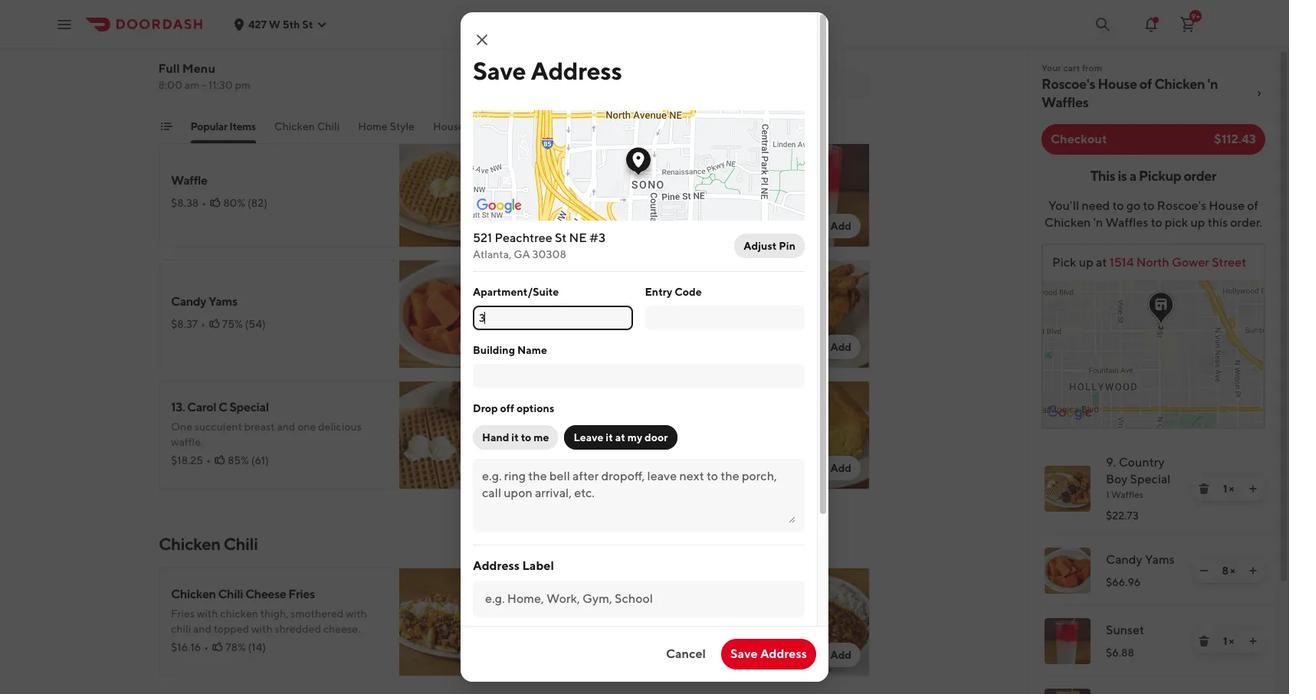 Task type: describe. For each thing, give the bounding box(es) containing it.
× for sunset
[[1230, 636, 1235, 648]]

and inside 'sunset lemonade and fruit punch.'
[[587, 186, 606, 199]]

waffles for 9.
[[1112, 489, 1144, 501]]

1 vertical spatial address
[[473, 559, 520, 574]]

pickup
[[1140, 168, 1182, 184]]

french
[[245, 65, 280, 77]]

a inside 9. country boy special three wings and a choice of two waffles or potato salad or french fries
[[252, 50, 258, 62]]

adjust
[[744, 240, 777, 252]]

1514 north gower street link
[[1108, 255, 1247, 270]]

1 horizontal spatial choice
[[593, 58, 625, 70]]

order.
[[1231, 215, 1263, 230]]

$66.96
[[1107, 577, 1141, 589]]

8
[[1223, 565, 1229, 577]]

0 vertical spatial candy yams
[[171, 294, 238, 309]]

code
[[675, 286, 702, 298]]

13.
[[171, 400, 185, 415]]

pin
[[779, 240, 796, 252]]

of up '(101)' in the left of the page
[[627, 58, 637, 70]]

bowl of chicken chili over white rice or beans image
[[762, 568, 870, 677]]

add for corn bread
[[831, 462, 852, 475]]

chicken inside button
[[275, 120, 316, 133]]

corn bread image
[[762, 381, 870, 490]]

style
[[391, 120, 415, 133]]

• for $16.16 •
[[204, 642, 209, 654]]

cheese
[[245, 587, 286, 602]]

with up topped
[[197, 608, 218, 620]]

76% (96)
[[228, 84, 271, 96]]

adjust pin button
[[735, 234, 805, 258]]

9. country boy special image inside list
[[1045, 466, 1091, 512]]

waffle.
[[171, 436, 203, 449]]

e.g. ring the bell after dropoff, leave next to the porch, call upon arrival, etc. text field
[[482, 469, 796, 524]]

you'll
[[1049, 199, 1080, 213]]

chili inside bowl of chicken chili over white rice or beans over white rice or beans.
[[623, 595, 648, 610]]

of inside you'll need to go to roscoe's house of chicken 'n waffles to pick up this order.
[[1248, 199, 1259, 213]]

(61)
[[251, 455, 269, 467]]

0 vertical spatial sunset image
[[762, 139, 870, 248]]

$16.16
[[171, 642, 201, 654]]

chili inside the chicken chili button
[[318, 120, 340, 133]]

st inside 521 peachtree st ne #3 atlanta, ga 30308
[[555, 231, 567, 245]]

$22.70 •
[[533, 76, 575, 88]]

$8.37 •
[[171, 318, 205, 331]]

powered by google image for right map region
[[1048, 406, 1093, 421]]

my
[[628, 432, 643, 444]]

bread
[[562, 416, 595, 430]]

address label
[[473, 559, 554, 574]]

close save address image
[[473, 31, 492, 49]]

street
[[1213, 255, 1247, 270]]

to left pick
[[1152, 215, 1163, 230]]

$8.38
[[171, 197, 199, 209]]

waffle image
[[400, 139, 508, 248]]

9. for 9. country boy special 1 waffles
[[1107, 456, 1117, 470]]

11:30
[[209, 79, 233, 91]]

Address Label text field
[[485, 591, 793, 608]]

chili inside the chicken chili cheese fries fries with chicken thigh, smothered with chili and topped with shredded cheese.
[[218, 587, 243, 602]]

pick
[[1166, 215, 1189, 230]]

your
[[1042, 62, 1062, 74]]

boy for 9. country boy special 1 waffles
[[1107, 472, 1128, 487]]

'n inside roscoe's house of chicken 'n waffles
[[1208, 76, 1219, 92]]

1 horizontal spatial address
[[531, 56, 622, 85]]

1 horizontal spatial map region
[[960, 232, 1290, 428]]

c
[[219, 400, 228, 415]]

extra
[[641, 120, 667, 133]]

$22.70
[[533, 76, 567, 88]]

remove one from cart image
[[1199, 565, 1211, 577]]

address inside save address button
[[761, 647, 808, 662]]

save address inside button
[[731, 647, 808, 662]]

menu
[[183, 61, 216, 76]]

$5.39
[[533, 439, 561, 452]]

ga
[[514, 248, 531, 261]]

breast
[[244, 421, 275, 433]]

sides button
[[527, 119, 553, 143]]

one wing image
[[762, 260, 870, 369]]

cheese.
[[323, 623, 361, 636]]

me
[[534, 432, 549, 444]]

sides
[[527, 120, 553, 133]]

popular items
[[191, 120, 256, 133]]

notification bell image
[[1143, 15, 1161, 33]]

at for my
[[616, 432, 626, 444]]

• for $5.09 •
[[566, 318, 570, 331]]

house inside button
[[434, 120, 465, 133]]

save address button
[[722, 640, 817, 670]]

9. country boy special 1 waffles
[[1107, 456, 1171, 501]]

country for 9. country boy special 1 waffles
[[1119, 456, 1165, 470]]

this is a pickup order
[[1091, 168, 1217, 184]]

add button for bowl of chicken chili over white rice or beans
[[822, 643, 861, 668]]

topped
[[214, 623, 249, 636]]

• for $5.39 •
[[564, 439, 569, 452]]

1 vertical spatial a
[[1130, 168, 1137, 184]]

82%
[[586, 439, 606, 452]]

$112.43
[[1215, 132, 1257, 146]]

home
[[359, 120, 388, 133]]

carol
[[187, 400, 216, 415]]

1 for sunset
[[1224, 636, 1228, 648]]

1 vertical spatial up
[[1080, 255, 1094, 270]]

79% (101)
[[591, 76, 637, 88]]

comes
[[533, 58, 567, 70]]

label
[[523, 559, 554, 574]]

drop off options
[[473, 403, 555, 415]]

over
[[533, 616, 557, 628]]

85%
[[228, 455, 249, 467]]

waffles inside you'll need to go to roscoe's house of chicken 'n waffles to pick up this order.
[[1106, 215, 1149, 230]]

bowl
[[533, 595, 560, 610]]

'n inside you'll need to go to roscoe's house of chicken 'n waffles to pick up this order.
[[1094, 215, 1104, 230]]

1 add one to cart image from the top
[[1248, 483, 1260, 495]]

(47)
[[609, 205, 628, 217]]

0 vertical spatial chicken chili
[[275, 120, 340, 133]]

• for $8.38 •
[[202, 197, 206, 209]]

add button for one wing
[[822, 335, 861, 360]]

chicken.
[[639, 58, 680, 70]]

house combos button
[[434, 119, 508, 143]]

white
[[560, 616, 587, 628]]

1 for 9. country boy special
[[1224, 483, 1228, 495]]

add for one wing
[[831, 341, 852, 354]]

building name
[[473, 344, 548, 357]]

popular
[[191, 120, 228, 133]]

70% (47)
[[586, 205, 628, 217]]

$8.37
[[171, 318, 198, 331]]

chicken inside roscoe's house of chicken 'n waffles
[[1155, 76, 1206, 92]]

chicken chili cheese fries fries with chicken thigh, smothered with chili and topped with shredded cheese.
[[171, 587, 367, 636]]

up inside you'll need to go to roscoe's house of chicken 'n waffles to pick up this order.
[[1191, 215, 1206, 230]]

78%
[[226, 642, 246, 654]]

roscoe's house of chicken 'n waffles
[[1042, 76, 1219, 110]]

special for 13. carol c special one succulent breast and one delicious waffle.
[[230, 400, 269, 415]]

one wing
[[533, 294, 589, 309]]

shredded
[[275, 623, 321, 636]]

waffle
[[171, 173, 208, 188]]

door
[[645, 432, 668, 444]]

candy yams image for 9.
[[1045, 548, 1091, 594]]

82% (51)
[[586, 439, 627, 452]]

× for 9. country boy special
[[1230, 483, 1235, 495]]

need
[[1082, 199, 1111, 213]]

condiments
[[669, 120, 729, 133]]

Apartment/Suite text field
[[479, 311, 627, 326]]

76%
[[228, 84, 248, 96]]

85% (61)
[[228, 455, 269, 467]]

special for 9. country boy special three wings and a choice of two waffles or potato salad or french fries
[[253, 29, 292, 44]]

chicken
[[220, 608, 258, 620]]

thigh,
[[261, 608, 289, 620]]

powered by google image for map region inside the save address dialog
[[477, 199, 522, 214]]

bowl of chicken chili over white rice or beans over white rice or beans.
[[533, 595, 785, 628]]

chicken chili cheese fries image
[[400, 568, 508, 677]]

sunset lemonade and fruit punch.
[[533, 166, 664, 199]]

your cart from
[[1042, 62, 1103, 74]]

30308
[[533, 248, 567, 261]]

1 vertical spatial sunset image
[[1045, 619, 1091, 665]]

cancel button
[[657, 640, 716, 670]]

to inside button
[[521, 432, 532, 444]]

$22.73 for $22.73 •
[[171, 84, 204, 96]]

add for bowl of chicken chili over white rice or beans
[[831, 650, 852, 662]]

(54) for wing
[[610, 318, 631, 331]]

boy for 9. country boy special three wings and a choice of two waffles or potato salad or french fries
[[230, 29, 251, 44]]

1 vertical spatial yams
[[1146, 553, 1175, 568]]



Task type: locate. For each thing, give the bounding box(es) containing it.
with up (14) at the bottom
[[251, 623, 273, 636]]

1 horizontal spatial candy
[[1107, 553, 1143, 568]]

0 horizontal spatial house
[[434, 120, 465, 133]]

chicken chili down fries
[[275, 120, 340, 133]]

1 vertical spatial house
[[434, 120, 465, 133]]

• right $22.70
[[570, 76, 575, 88]]

combos
[[467, 120, 508, 133]]

0 horizontal spatial one
[[171, 421, 192, 433]]

1 vertical spatial save address
[[731, 647, 808, 662]]

chili up beans. at the bottom
[[623, 595, 648, 610]]

1 vertical spatial powered by google image
[[1048, 406, 1093, 421]]

(14)
[[248, 642, 266, 654]]

1 horizontal spatial save address
[[731, 647, 808, 662]]

1 horizontal spatial country
[[1119, 456, 1165, 470]]

roscoe's house of chicken 'n waffles link
[[1042, 75, 1266, 112]]

0 horizontal spatial up
[[1080, 255, 1094, 270]]

2 add one to cart image from the top
[[1248, 565, 1260, 577]]

wing
[[559, 294, 589, 309]]

and inside 13. carol c special one succulent breast and one delicious waffle.
[[277, 421, 296, 433]]

1 vertical spatial add one to cart image
[[1248, 565, 1260, 577]]

1 horizontal spatial 9. country boy special image
[[1045, 466, 1091, 512]]

70%
[[586, 205, 607, 217]]

candy yams inside list
[[1107, 553, 1175, 568]]

white
[[676, 595, 710, 610]]

1 horizontal spatial sunset
[[1107, 623, 1145, 638]]

and left one
[[277, 421, 296, 433]]

save address dialog
[[424, 0, 829, 695]]

1 vertical spatial fries
[[171, 608, 195, 620]]

options
[[517, 403, 555, 415]]

of down notification bell image on the right of the page
[[1140, 76, 1153, 92]]

1 vertical spatial candy yams
[[1107, 553, 1175, 568]]

1 vertical spatial 9. country boy special image
[[1045, 466, 1091, 512]]

#3
[[590, 231, 606, 245]]

× for candy yams
[[1231, 565, 1236, 577]]

add one to cart image right remove item from cart image
[[1248, 483, 1260, 495]]

to left me
[[521, 432, 532, 444]]

1 × right remove item from cart image
[[1224, 483, 1235, 495]]

$6.88 down $66.96
[[1107, 647, 1135, 660]]

0 vertical spatial waffles
[[1042, 94, 1089, 110]]

candy up $66.96
[[1107, 553, 1143, 568]]

you'll need to go to roscoe's house of chicken 'n waffles to pick up this order.
[[1045, 199, 1263, 230]]

0 horizontal spatial (54)
[[245, 318, 266, 331]]

am
[[185, 79, 200, 91]]

1. scoe's 1/4 chicken prepared in southern style image
[[400, 0, 508, 5]]

0 horizontal spatial sunset image
[[762, 139, 870, 248]]

$5.39 •
[[533, 439, 569, 452]]

9. inside 9. country boy special 1 waffles
[[1107, 456, 1117, 470]]

0 vertical spatial fries
[[289, 587, 315, 602]]

2 it from the left
[[606, 432, 613, 444]]

ne
[[569, 231, 587, 245]]

0 horizontal spatial choice
[[260, 50, 292, 62]]

$6.88 for $6.88
[[1107, 647, 1135, 660]]

2 horizontal spatial house
[[1210, 199, 1246, 213]]

2 horizontal spatial address
[[761, 647, 808, 662]]

it for to
[[512, 432, 519, 444]]

1 vertical spatial one
[[171, 421, 192, 433]]

$6.88 for $6.88 •
[[533, 205, 561, 217]]

building
[[473, 344, 515, 357]]

save address down beans
[[731, 647, 808, 662]]

add button for sunset
[[822, 214, 861, 239]]

add button for waffle
[[460, 214, 499, 239]]

0 horizontal spatial at
[[616, 432, 626, 444]]

sunset inside list
[[1107, 623, 1145, 638]]

1 vertical spatial $6.88
[[1107, 647, 1135, 660]]

country inside 9. country boy special three wings and a choice of two waffles or potato salad or french fries
[[183, 29, 228, 44]]

and inside 9. country boy special three wings and a choice of two waffles or potato salad or french fries
[[232, 50, 250, 62]]

of up white on the bottom
[[562, 595, 573, 610]]

• right $8.37
[[201, 318, 205, 331]]

9. country boy special image
[[400, 18, 508, 127], [1045, 466, 1091, 512]]

fries up chili
[[171, 608, 195, 620]]

83%
[[587, 318, 608, 331]]

chili left home
[[318, 120, 340, 133]]

0 vertical spatial up
[[1191, 215, 1206, 230]]

add for candy yams
[[469, 341, 490, 354]]

2 vertical spatial add one to cart image
[[1248, 636, 1260, 648]]

0 vertical spatial 1 ×
[[1224, 483, 1235, 495]]

chicken inside you'll need to go to roscoe's house of chicken 'n waffles to pick up this order.
[[1045, 215, 1092, 230]]

candy yams up "$8.37 •"
[[171, 294, 238, 309]]

at left 1514
[[1097, 255, 1108, 270]]

1 horizontal spatial candy yams image
[[1045, 548, 1091, 594]]

1 vertical spatial roscoe's
[[1158, 199, 1207, 213]]

2 vertical spatial waffles
[[1112, 489, 1144, 501]]

candy yams up $66.96
[[1107, 553, 1175, 568]]

hand it to me
[[482, 432, 549, 444]]

2 (54) from the left
[[610, 318, 631, 331]]

choice up french
[[260, 50, 292, 62]]

1 horizontal spatial at
[[1097, 255, 1108, 270]]

this
[[1208, 215, 1229, 230]]

waffles
[[327, 50, 362, 62]]

0 vertical spatial one
[[533, 294, 557, 309]]

add for 13. carol c special
[[469, 462, 490, 475]]

pm
[[235, 79, 251, 91]]

1 horizontal spatial a
[[1130, 168, 1137, 184]]

0 vertical spatial save
[[473, 56, 526, 85]]

2 vertical spatial house
[[1210, 199, 1246, 213]]

at left "my"
[[616, 432, 626, 444]]

1 horizontal spatial save
[[731, 647, 758, 662]]

it inside button
[[606, 432, 613, 444]]

add one to cart image for sunset
[[1248, 636, 1260, 648]]

0 vertical spatial st
[[302, 18, 313, 30]]

0 horizontal spatial map region
[[424, 0, 816, 339]]

(96)
[[250, 84, 271, 96]]

× right 8
[[1231, 565, 1236, 577]]

1 vertical spatial ×
[[1231, 565, 1236, 577]]

house inside you'll need to go to roscoe's house of chicken 'n waffles to pick up this order.
[[1210, 199, 1246, 213]]

of inside bowl of chicken chili over white rice or beans over white rice or beans.
[[562, 595, 573, 610]]

home style
[[359, 120, 415, 133]]

• for $18.25 •
[[206, 455, 211, 467]]

521 peachtree st ne #3 atlanta, ga 30308
[[473, 231, 606, 261]]

country for 9. country boy special three wings and a choice of two waffles or potato salad or french fries
[[183, 29, 228, 44]]

roscoe's down cart
[[1042, 76, 1096, 92]]

checkout
[[1051, 132, 1108, 146]]

0 horizontal spatial candy yams image
[[400, 260, 508, 369]]

with right comes
[[569, 58, 591, 70]]

0 horizontal spatial 9.
[[171, 29, 181, 44]]

map region
[[424, 0, 816, 339], [960, 232, 1290, 428]]

1 vertical spatial waffles
[[1106, 215, 1149, 230]]

521
[[473, 231, 493, 245]]

• right $18.25 on the left of the page
[[206, 455, 211, 467]]

0 vertical spatial yams
[[209, 294, 238, 309]]

a up french
[[252, 50, 258, 62]]

add one to cart image right remove item from cart icon
[[1248, 636, 1260, 648]]

80% (82)
[[223, 197, 268, 209]]

9. country boy special image down 1. scoe's 1/4 chicken prepared in southern style image
[[400, 18, 508, 127]]

427 w 5th st
[[248, 18, 313, 30]]

to
[[1113, 199, 1125, 213], [1144, 199, 1155, 213], [1152, 215, 1163, 230], [521, 432, 532, 444]]

and right chili
[[193, 623, 212, 636]]

boy
[[230, 29, 251, 44], [1107, 472, 1128, 487]]

2 vertical spatial special
[[1131, 472, 1171, 487]]

0 horizontal spatial roscoe's
[[1042, 76, 1096, 92]]

• for $6.88 •
[[564, 205, 569, 217]]

this
[[1091, 168, 1116, 184]]

0 vertical spatial candy
[[171, 294, 206, 309]]

1 horizontal spatial it
[[606, 432, 613, 444]]

0 horizontal spatial address
[[473, 559, 520, 574]]

• down lemonade
[[564, 205, 569, 217]]

of inside 9. country boy special three wings and a choice of two waffles or potato salad or french fries
[[294, 50, 304, 62]]

1 inside 9. country boy special 1 waffles
[[1107, 489, 1110, 501]]

1 vertical spatial candy yams image
[[1045, 548, 1091, 594]]

remove item from cart image
[[1199, 483, 1211, 495]]

chili
[[171, 623, 191, 636]]

fries up smothered
[[289, 587, 315, 602]]

add for 9. country boy special
[[469, 99, 490, 111]]

(54) for yams
[[245, 318, 266, 331]]

special
[[253, 29, 292, 44], [230, 400, 269, 415], [1131, 472, 1171, 487]]

add one to cart image right the 8 ×
[[1248, 565, 1260, 577]]

house up this
[[1210, 199, 1246, 213]]

× right remove item from cart image
[[1230, 483, 1235, 495]]

chicken inside the chicken chili cheese fries fries with chicken thigh, smothered with chili and topped with shredded cheese.
[[171, 587, 216, 602]]

roscoe's inside you'll need to go to roscoe's house of chicken 'n waffles to pick up this order.
[[1158, 199, 1207, 213]]

9. for 9. country boy special three wings and a choice of two waffles or potato salad or french fries
[[171, 29, 181, 44]]

0 vertical spatial address
[[531, 56, 622, 85]]

pick up at 1514 north gower street
[[1053, 255, 1247, 270]]

of up order.
[[1248, 199, 1259, 213]]

• right $16.16
[[204, 642, 209, 654]]

1 vertical spatial at
[[616, 432, 626, 444]]

chicken chili up chicken
[[159, 535, 258, 554]]

(54)
[[245, 318, 266, 331], [610, 318, 631, 331]]

three
[[171, 50, 199, 62]]

$6.88 down lemonade
[[533, 205, 561, 217]]

fries
[[282, 65, 303, 77]]

up right pick
[[1080, 255, 1094, 270]]

waffles for roscoe's
[[1042, 94, 1089, 110]]

'n down the need
[[1094, 215, 1104, 230]]

at inside button
[[616, 432, 626, 444]]

two
[[306, 50, 325, 62]]

save
[[473, 56, 526, 85], [731, 647, 758, 662]]

$22.73 down 9. country boy special 1 waffles
[[1107, 510, 1139, 522]]

mac & cheese image
[[762, 0, 870, 5]]

candy yams image for 75% (54)
[[400, 260, 508, 369]]

add for sunset
[[831, 220, 852, 232]]

1 1 × from the top
[[1224, 483, 1235, 495]]

candy up "$8.37 •"
[[171, 294, 206, 309]]

1 horizontal spatial $22.73
[[1107, 510, 1139, 522]]

9+ button
[[1173, 9, 1204, 39]]

leave it at my door
[[574, 432, 668, 444]]

0 vertical spatial 9. country boy special image
[[400, 18, 508, 127]]

boy inside 9. country boy special three wings and a choice of two waffles or potato salad or french fries
[[230, 29, 251, 44]]

add one to cart image for candy yams
[[1248, 565, 1260, 577]]

delicious
[[318, 421, 362, 433]]

add for waffle
[[469, 220, 490, 232]]

• for $22.73 •
[[207, 84, 211, 96]]

0 vertical spatial save address
[[473, 56, 622, 85]]

chicken chili button
[[275, 119, 340, 143]]

$22.73 down potato
[[171, 84, 204, 96]]

wings
[[201, 50, 229, 62]]

• right the $5.09
[[566, 318, 570, 331]]

$22.73
[[171, 84, 204, 96], [1107, 510, 1139, 522]]

1 horizontal spatial $6.88
[[1107, 647, 1135, 660]]

1
[[1224, 483, 1228, 495], [1107, 489, 1110, 501], [1224, 636, 1228, 648]]

1 horizontal spatial sunset image
[[1045, 619, 1091, 665]]

0 horizontal spatial save address
[[473, 56, 622, 85]]

one up the apartment/suite text box
[[533, 294, 557, 309]]

1 horizontal spatial powered by google image
[[1048, 406, 1093, 421]]

0 vertical spatial house
[[1098, 76, 1138, 92]]

$5.09
[[533, 318, 563, 331]]

country inside 9. country boy special 1 waffles
[[1119, 456, 1165, 470]]

'n up $112.43
[[1208, 76, 1219, 92]]

one up waffle.
[[171, 421, 192, 433]]

with up cheese. on the left of page
[[346, 608, 367, 620]]

add button for candy yams
[[460, 335, 499, 360]]

9. country boy special three wings and a choice of two waffles or potato salad or french fries
[[171, 29, 374, 77]]

powered by google image
[[477, 199, 522, 214], [1048, 406, 1093, 421]]

12 items, open order cart image
[[1179, 15, 1198, 33]]

special inside 13. carol c special one succulent breast and one delicious waffle.
[[230, 400, 269, 415]]

sunset for sunset
[[1107, 623, 1145, 638]]

(54) right 83%
[[610, 318, 631, 331]]

1 horizontal spatial chicken chili
[[275, 120, 340, 133]]

0 horizontal spatial save
[[473, 56, 526, 85]]

$18.25
[[171, 455, 203, 467]]

is
[[1118, 168, 1128, 184]]

1 vertical spatial chicken chili
[[159, 535, 258, 554]]

1 × for sunset
[[1224, 636, 1235, 648]]

a right is
[[1130, 168, 1137, 184]]

1 horizontal spatial boy
[[1107, 472, 1128, 487]]

0 vertical spatial country
[[183, 29, 228, 44]]

×
[[1230, 483, 1235, 495], [1231, 565, 1236, 577], [1230, 636, 1235, 648]]

1 vertical spatial save
[[731, 647, 758, 662]]

candy yams image
[[400, 260, 508, 369], [1045, 548, 1091, 594]]

save down "close save address" "icon"
[[473, 56, 526, 85]]

one inside 13. carol c special one succulent breast and one delicious waffle.
[[171, 421, 192, 433]]

0 horizontal spatial 'n
[[1094, 215, 1104, 230]]

1514
[[1110, 255, 1135, 270]]

0 vertical spatial a
[[252, 50, 258, 62]]

at for 1514
[[1097, 255, 1108, 270]]

1 it from the left
[[512, 432, 519, 444]]

special inside 9. country boy special three wings and a choice of two waffles or potato salad or french fries
[[253, 29, 292, 44]]

× right remove item from cart icon
[[1230, 636, 1235, 648]]

and up 70%
[[587, 186, 606, 199]]

full
[[159, 61, 180, 76]]

1 vertical spatial 9.
[[1107, 456, 1117, 470]]

map region inside save address dialog
[[424, 0, 816, 339]]

$22.73 for $22.73
[[1107, 510, 1139, 522]]

st right 5th
[[302, 18, 313, 30]]

0 vertical spatial add one to cart image
[[1248, 483, 1260, 495]]

1 horizontal spatial 9.
[[1107, 456, 1117, 470]]

0 horizontal spatial sunset
[[533, 166, 570, 180]]

0 horizontal spatial boy
[[230, 29, 251, 44]]

(54) right 75%
[[245, 318, 266, 331]]

of inside roscoe's house of chicken 'n waffles
[[1140, 76, 1153, 92]]

special for 9. country boy special 1 waffles
[[1131, 472, 1171, 487]]

roscoe's up pick
[[1158, 199, 1207, 213]]

save down rice
[[731, 647, 758, 662]]

1 vertical spatial candy
[[1107, 553, 1143, 568]]

chili up the cheese
[[224, 535, 258, 554]]

3 add one to cart image from the top
[[1248, 636, 1260, 648]]

9. inside 9. country boy special three wings and a choice of two waffles or potato salad or french fries
[[171, 29, 181, 44]]

drop
[[473, 403, 498, 415]]

Item Search search field
[[650, 72, 858, 89]]

of left two
[[294, 50, 304, 62]]

list
[[1030, 442, 1278, 695]]

and right 'wings'
[[232, 50, 250, 62]]

1 × right remove item from cart icon
[[1224, 636, 1235, 648]]

0 horizontal spatial $6.88
[[533, 205, 561, 217]]

rice
[[589, 616, 607, 628]]

list containing 9. country boy special
[[1030, 442, 1278, 695]]

0 vertical spatial $6.88
[[533, 205, 561, 217]]

house inside roscoe's house of chicken 'n waffles
[[1098, 76, 1138, 92]]

up left this
[[1191, 215, 1206, 230]]

0 vertical spatial powered by google image
[[477, 199, 522, 214]]

• for $22.70 •
[[570, 76, 575, 88]]

st left ne
[[555, 231, 567, 245]]

save address up sides
[[473, 56, 622, 85]]

13. carol c special image
[[400, 381, 508, 490]]

1 horizontal spatial house
[[1098, 76, 1138, 92]]

1 ×
[[1224, 483, 1235, 495], [1224, 636, 1235, 648]]

punch.
[[630, 186, 664, 199]]

1 horizontal spatial fries
[[289, 587, 315, 602]]

add button for 13. carol c special
[[460, 456, 499, 481]]

to left the go
[[1113, 199, 1125, 213]]

sunset inside 'sunset lemonade and fruit punch.'
[[533, 166, 570, 180]]

1 horizontal spatial yams
[[1146, 553, 1175, 568]]

extra condiments button
[[641, 119, 729, 143]]

extra condiments
[[641, 120, 729, 133]]

$6.88 inside list
[[1107, 647, 1135, 660]]

it for at
[[606, 432, 613, 444]]

sunset for sunset lemonade and fruit punch.
[[533, 166, 570, 180]]

hand it to me button
[[473, 426, 559, 450]]

sunset up lemonade
[[533, 166, 570, 180]]

it inside button
[[512, 432, 519, 444]]

1 (54) from the left
[[245, 318, 266, 331]]

1 horizontal spatial one
[[533, 294, 557, 309]]

it
[[512, 432, 519, 444], [606, 432, 613, 444]]

house left combos
[[434, 120, 465, 133]]

boy inside 9. country boy special 1 waffles
[[1107, 472, 1128, 487]]

powered by google image inside save address dialog
[[477, 199, 522, 214]]

chicken inside bowl of chicken chili over white rice or beans over white rice or beans.
[[576, 595, 621, 610]]

chili up chicken
[[218, 587, 243, 602]]

0 horizontal spatial $22.73
[[171, 84, 204, 96]]

beans.
[[621, 616, 653, 628]]

0 horizontal spatial 9. country boy special image
[[400, 18, 508, 127]]

1 vertical spatial 'n
[[1094, 215, 1104, 230]]

• right $8.38
[[202, 197, 206, 209]]

house down 'from'
[[1098, 76, 1138, 92]]

1 horizontal spatial up
[[1191, 215, 1206, 230]]

0 vertical spatial 'n
[[1208, 76, 1219, 92]]

add button for 9. country boy special
[[460, 93, 499, 117]]

to right the go
[[1144, 199, 1155, 213]]

yams left the remove one from cart icon
[[1146, 553, 1175, 568]]

• right $5.39
[[564, 439, 569, 452]]

save inside button
[[731, 647, 758, 662]]

5th
[[283, 18, 300, 30]]

1 × for 9. country boy special
[[1224, 483, 1235, 495]]

yams up 75%
[[209, 294, 238, 309]]

• for $8.37 •
[[201, 318, 205, 331]]

leave
[[574, 432, 604, 444]]

427 w 5th st button
[[233, 18, 329, 30]]

fries
[[289, 587, 315, 602], [171, 608, 195, 620]]

north
[[1137, 255, 1170, 270]]

add one to cart image
[[1248, 483, 1260, 495], [1248, 565, 1260, 577], [1248, 636, 1260, 648]]

0 vertical spatial $22.73
[[171, 84, 204, 96]]

full menu 8:00 am - 11:30 pm
[[159, 61, 251, 91]]

sunset down $66.96
[[1107, 623, 1145, 638]]

9. country boy special image left 9. country boy special 1 waffles
[[1045, 466, 1091, 512]]

2 1 × from the top
[[1224, 636, 1235, 648]]

special inside 9. country boy special 1 waffles
[[1131, 472, 1171, 487]]

candy inside list
[[1107, 553, 1143, 568]]

and inside the chicken chili cheese fries fries with chicken thigh, smothered with chili and topped with shredded cheese.
[[193, 623, 212, 636]]

'n
[[1208, 76, 1219, 92], [1094, 215, 1104, 230]]

1 vertical spatial 1 ×
[[1224, 636, 1235, 648]]

open menu image
[[55, 15, 74, 33]]

0 horizontal spatial country
[[183, 29, 228, 44]]

waffles inside roscoe's house of chicken 'n waffles
[[1042, 94, 1089, 110]]

• right the -
[[207, 84, 211, 96]]

83% (54)
[[587, 318, 631, 331]]

1 horizontal spatial roscoe's
[[1158, 199, 1207, 213]]

0 vertical spatial roscoe's
[[1042, 76, 1096, 92]]

0 horizontal spatial fries
[[171, 608, 195, 620]]

waffles inside 9. country boy special 1 waffles
[[1112, 489, 1144, 501]]

choice inside 9. country boy special three wings and a choice of two waffles or potato salad or french fries
[[260, 50, 292, 62]]

chicken
[[1155, 76, 1206, 92], [275, 120, 316, 133], [1045, 215, 1092, 230], [159, 535, 221, 554], [171, 587, 216, 602], [576, 595, 621, 610]]

one
[[533, 294, 557, 309], [171, 421, 192, 433]]

remove item from cart image
[[1199, 636, 1211, 648]]

1 horizontal spatial (54)
[[610, 318, 631, 331]]

roscoe's inside roscoe's house of chicken 'n waffles
[[1042, 76, 1096, 92]]

add button for corn bread
[[822, 456, 861, 481]]

sunset image
[[762, 139, 870, 248], [1045, 619, 1091, 665]]

1 vertical spatial sunset
[[1107, 623, 1145, 638]]

home style button
[[359, 119, 415, 143]]

choice up 79% (101)
[[593, 58, 625, 70]]



Task type: vqa. For each thing, say whether or not it's contained in the screenshot.
B at the left
no



